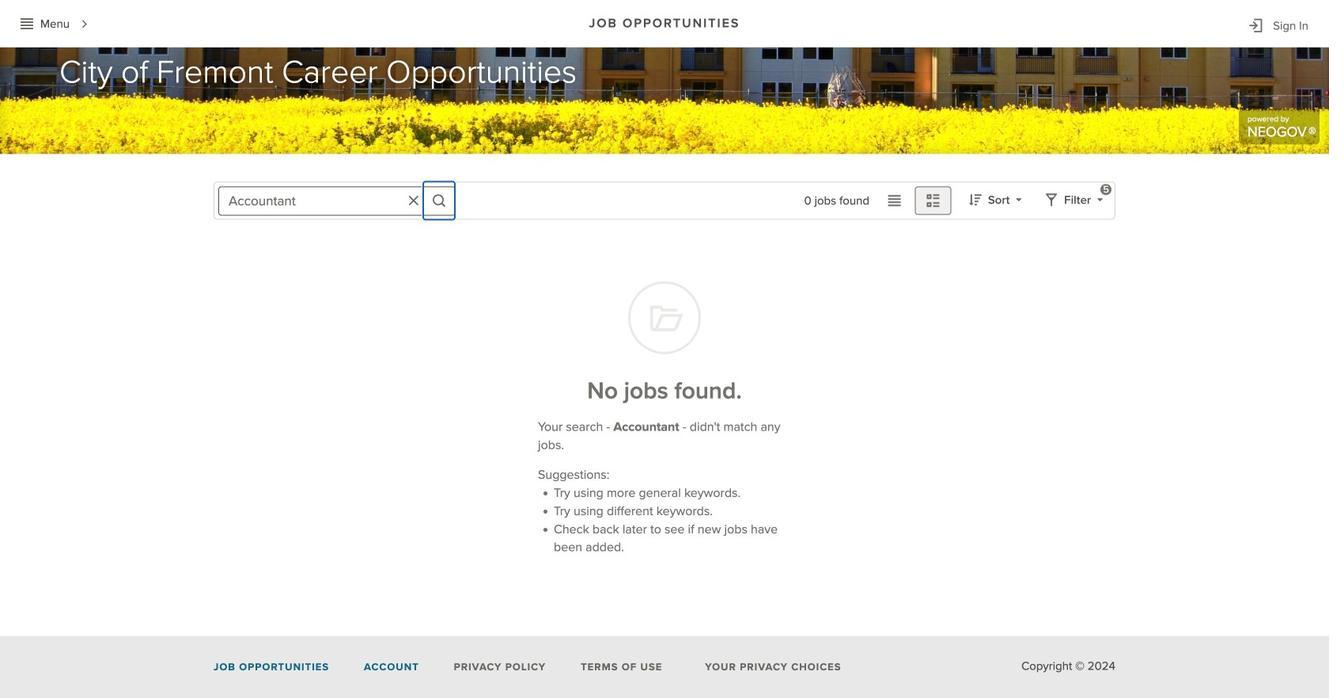 Task type: vqa. For each thing, say whether or not it's contained in the screenshot.
rightmost caret down image
yes



Task type: locate. For each thing, give the bounding box(es) containing it.
caret down image
[[1017, 195, 1022, 205]]

xs image
[[21, 17, 33, 30]]

caret down image
[[1098, 195, 1103, 205]]

header element
[[0, 0, 1330, 47]]



Task type: describe. For each thing, give the bounding box(es) containing it.
chevron right image
[[77, 17, 92, 31]]

Search by keyword. When autocomplete results are available use up and down arrows to select an item. text field
[[218, 186, 456, 216]]



